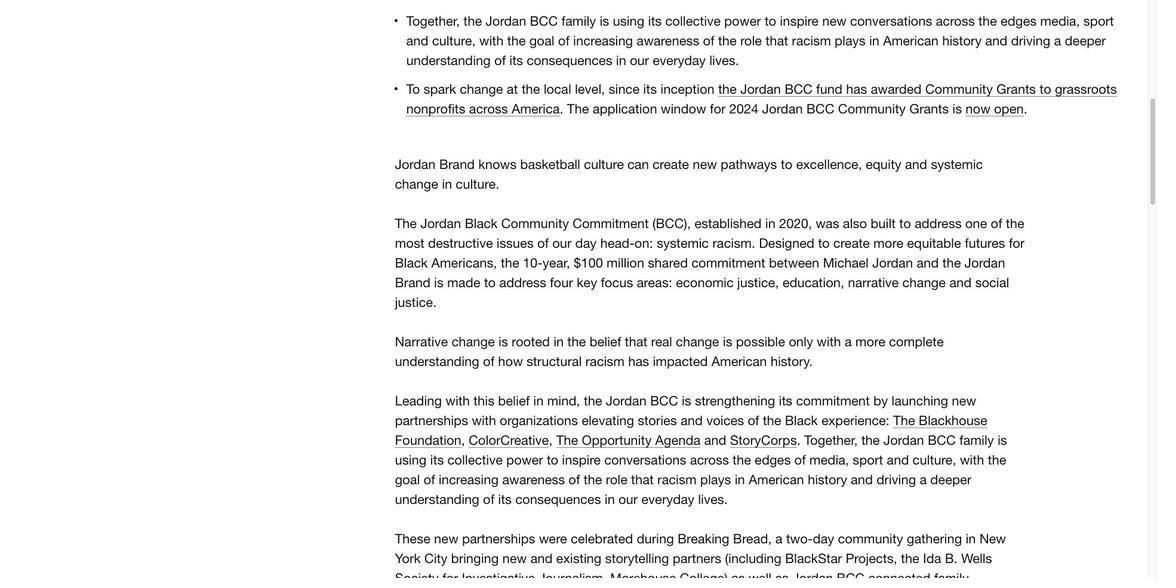 Task type: vqa. For each thing, say whether or not it's contained in the screenshot.
NIKE AND SHENZHOU TEAMMATES WORK TOGETHER IN A FACILITY DEDICATED TO MANUFACTURING FLYKNIT, ONE OF OUR MOST SUSTAINABLE INNOVATIONS. image
no



Task type: describe. For each thing, give the bounding box(es) containing it.
mind,
[[548, 393, 580, 409]]

our inside . together, the jordan bcc family is using its collective power to inspire conversations across the edges of media, sport and culture, with the goal of increasing awareness of the role that racism plays in american history and driving a deeper understanding of its consequences in our everyday lives.
[[619, 492, 638, 507]]

the down level, at the top of the page
[[567, 101, 589, 117]]

agenda
[[656, 433, 701, 448]]

americans,
[[432, 255, 497, 271]]

brand inside 'the jordan black community commitment (bcc), established in 2020, was also built to address one of the most destructive issues of our day head-on: systemic racism. designed to create more equitable futures for black americans, the 10-year, $100 million shared commitment between michael jordan and the jordan brand is made to address four key focus areas: economic justice, education, narrative change and social justice.'
[[395, 275, 431, 291]]

bringing
[[451, 551, 499, 567]]

american inside together, the jordan bcc family is using its collective power to inspire new conversations across the edges media, sport and culture, with the goal of increasing awareness of the role that racism plays in american history and driving a deeper understanding of its consequences in our everyday lives.
[[884, 33, 939, 49]]

increasing inside . together, the jordan bcc family is using its collective power to inspire conversations across the edges of media, sport and culture, with the goal of increasing awareness of the role that racism plays in american history and driving a deeper understanding of its consequences in our everyday lives.
[[439, 472, 499, 488]]

is inside together, the jordan bcc family is using its collective power to inspire new conversations across the edges media, sport and culture, with the goal of increasing awareness of the role that racism plays in american history and driving a deeper understanding of its consequences in our everyday lives.
[[600, 13, 610, 29]]

1 vertical spatial address
[[500, 275, 547, 291]]

excellence,
[[797, 157, 862, 172]]

in inside 'the jordan black community commitment (bcc), established in 2020, was also built to address one of the most destructive issues of our day head-on: systemic racism. designed to create more equitable futures for black americans, the 10-year, $100 million shared commitment between michael jordan and the jordan brand is made to address four key focus areas: economic justice, education, narrative change and social justice.'
[[766, 216, 776, 231]]

more inside 'the jordan black community commitment (bcc), established in 2020, was also built to address one of the most destructive issues of our day head-on: systemic racism. designed to create more equitable futures for black americans, the 10-year, $100 million shared commitment between michael jordan and the jordan brand is made to address four key focus areas: economic justice, education, narrative change and social justice.'
[[874, 236, 904, 251]]

deeper inside together, the jordan bcc family is using its collective power to inspire new conversations across the edges media, sport and culture, with the goal of increasing awareness of the role that racism plays in american history and driving a deeper understanding of its consequences in our everyday lives.
[[1065, 33, 1107, 49]]

the blackhouse foundation link
[[395, 413, 988, 448]]

a inside . together, the jordan bcc family is using its collective power to inspire conversations across the edges of media, sport and culture, with the goal of increasing awareness of the role that racism plays in american history and driving a deeper understanding of its consequences in our everyday lives.
[[920, 472, 927, 488]]

at
[[507, 81, 518, 97]]

$100
[[574, 255, 603, 271]]

for inside these new partnerships were celebrated during breaking bread, a two-day community gathering in new york city bringing new and existing storytelling partners (including blackstar projects, the ida b. wells society for investigative journalism, morehouse college) as well as jordan bcc connected fami
[[443, 571, 458, 578]]

jordan inside leading with this belief in mind, the jordan bcc is strengthening its commitment by launching new partnerships with organizations elevating stories and voices of the black experience:
[[606, 393, 647, 409]]

the inside 'the jordan black community commitment (bcc), established in 2020, was also built to address one of the most destructive issues of our day head-on: systemic racism. designed to create more equitable futures for black americans, the 10-year, $100 million shared commitment between michael jordan and the jordan brand is made to address four key focus areas: economic justice, education, narrative change and social justice.'
[[395, 216, 417, 231]]

community inside 'the jordan black community commitment (bcc), established in 2020, was also built to address one of the most destructive issues of our day head-on: systemic racism. designed to create more equitable futures for black americans, the 10-year, $100 million shared commitment between michael jordan and the jordan brand is made to address four key focus areas: economic justice, education, narrative change and social justice.'
[[502, 216, 569, 231]]

in inside narrative change is rooted in the belief that real change is possible only with a more complete understanding of how structural racism has impacted american history.
[[554, 334, 564, 350]]

million
[[607, 255, 645, 271]]

to inside jordan brand knows basketball culture can create new pathways to excellence, equity and systemic change in culture.
[[781, 157, 793, 172]]

racism.
[[713, 236, 756, 251]]

community inside 'the jordan bcc fund has awarded community grants to grassroots nonprofits across america'
[[926, 81, 993, 97]]

bcc inside leading with this belief in mind, the jordan bcc is strengthening its commitment by launching new partnerships with organizations elevating stories and voices of the black experience:
[[651, 393, 678, 409]]

power inside . together, the jordan bcc family is using its collective power to inspire conversations across the edges of media, sport and culture, with the goal of increasing awareness of the role that racism plays in american history and driving a deeper understanding of its consequences in our everyday lives.
[[507, 452, 543, 468]]

racism inside together, the jordan bcc family is using its collective power to inspire new conversations across the edges media, sport and culture, with the goal of increasing awareness of the role that racism plays in american history and driving a deeper understanding of its consequences in our everyday lives.
[[792, 33, 831, 49]]

has inside narrative change is rooted in the belief that real change is possible only with a more complete understanding of how structural racism has impacted american history.
[[629, 354, 649, 369]]

futures
[[965, 236, 1006, 251]]

new
[[980, 531, 1007, 547]]

day inside these new partnerships were celebrated during breaking bread, a two-day community gathering in new york city bringing new and existing storytelling partners (including blackstar projects, the ida b. wells society for investigative journalism, morehouse college) as well as jordan bcc connected fami
[[813, 531, 835, 547]]

well
[[749, 571, 772, 578]]

everyday inside . together, the jordan bcc family is using its collective power to inspire conversations across the edges of media, sport and culture, with the goal of increasing awareness of the role that racism plays in american history and driving a deeper understanding of its consequences in our everyday lives.
[[642, 492, 695, 507]]

history.
[[771, 354, 813, 369]]

knows
[[479, 157, 517, 172]]

jordan inside jordan brand knows basketball culture can create new pathways to excellence, equity and systemic change in culture.
[[395, 157, 436, 172]]

since
[[609, 81, 640, 97]]

. for . together, the jordan bcc family is using its collective power to inspire conversations across the edges of media, sport and culture, with the goal of increasing awareness of the role that racism plays in american history and driving a deeper understanding of its consequences in our everyday lives.
[[797, 433, 801, 448]]

the jordan black community commitment (bcc), established in 2020, was also built to address one of the most destructive issues of our day head-on: systemic racism. designed to create more equitable futures for black americans, the 10-year, $100 million shared commitment between michael jordan and the jordan brand is made to address four key focus areas: economic justice, education, narrative change and social justice.
[[395, 216, 1025, 310]]

1 horizontal spatial community
[[839, 101, 906, 117]]

organizations
[[500, 413, 578, 429]]

existing
[[556, 551, 602, 567]]

1 vertical spatial black
[[395, 255, 428, 271]]

with inside . together, the jordan bcc family is using its collective power to inspire conversations across the edges of media, sport and culture, with the goal of increasing awareness of the role that racism plays in american history and driving a deeper understanding of its consequences in our everyday lives.
[[960, 452, 985, 468]]

window
[[661, 101, 707, 117]]

change right narrative
[[452, 334, 495, 350]]

this
[[474, 393, 495, 409]]

stories
[[638, 413, 677, 429]]

now
[[966, 101, 991, 117]]

awarded
[[871, 81, 922, 97]]

1 horizontal spatial address
[[915, 216, 962, 231]]

sport inside . together, the jordan bcc family is using its collective power to inspire conversations across the edges of media, sport and culture, with the goal of increasing awareness of the role that racism plays in american history and driving a deeper understanding of its consequences in our everyday lives.
[[853, 452, 884, 468]]

is inside 'the jordan black community commitment (bcc), established in 2020, was also built to address one of the most destructive issues of our day head-on: systemic racism. designed to create more equitable futures for black americans, the 10-year, $100 million shared commitment between michael jordan and the jordan brand is made to address four key focus areas: economic justice, education, narrative change and social justice.'
[[434, 275, 444, 291]]

increasing inside together, the jordan bcc family is using its collective power to inspire new conversations across the edges media, sport and culture, with the goal of increasing awareness of the role that racism plays in american history and driving a deeper understanding of its consequences in our everyday lives.
[[573, 33, 633, 49]]

foundation
[[395, 433, 462, 448]]

justice,
[[738, 275, 779, 291]]

america
[[512, 101, 560, 117]]

change inside 'the jordan black community commitment (bcc), established in 2020, was also built to address one of the most destructive issues of our day head-on: systemic racism. designed to create more equitable futures for black americans, the 10-year, $100 million shared commitment between michael jordan and the jordan brand is made to address four key focus areas: economic justice, education, narrative change and social justice.'
[[903, 275, 946, 291]]

areas:
[[637, 275, 673, 291]]

racism inside . together, the jordan bcc family is using its collective power to inspire conversations across the edges of media, sport and culture, with the goal of increasing awareness of the role that racism plays in american history and driving a deeper understanding of its consequences in our everyday lives.
[[658, 472, 697, 488]]

voices
[[707, 413, 744, 429]]

jordan inside together, the jordan bcc family is using its collective power to inspire new conversations across the edges media, sport and culture, with the goal of increasing awareness of the role that racism plays in american history and driving a deeper understanding of its consequences in our everyday lives.
[[486, 13, 527, 29]]

the inside the blackhouse foundation
[[894, 413, 916, 429]]

new inside jordan brand knows basketball culture can create new pathways to excellence, equity and systemic change in culture.
[[693, 157, 717, 172]]

education,
[[783, 275, 845, 291]]

also
[[843, 216, 867, 231]]

change up impacted
[[676, 334, 720, 350]]

across for new
[[936, 13, 975, 29]]

leading
[[395, 393, 442, 409]]

in inside jordan brand knows basketball culture can create new pathways to excellence, equity and systemic change in culture.
[[442, 176, 452, 192]]

in inside these new partnerships were celebrated during breaking bread, a two-day community gathering in new york city bringing new and existing storytelling partners (including blackstar projects, the ida b. wells society for investigative journalism, morehouse college) as well as jordan bcc connected fami
[[966, 531, 976, 547]]

in inside leading with this belief in mind, the jordan bcc is strengthening its commitment by launching new partnerships with organizations elevating stories and voices of the black experience:
[[534, 393, 544, 409]]

the opportunity agenda link
[[557, 433, 701, 448]]

10-
[[523, 255, 543, 271]]

by
[[874, 393, 888, 409]]

social
[[976, 275, 1010, 291]]

that inside together, the jordan bcc family is using its collective power to inspire new conversations across the edges media, sport and culture, with the goal of increasing awareness of the role that racism plays in american history and driving a deeper understanding of its consequences in our everyday lives.
[[766, 33, 789, 49]]

and inside jordan brand knows basketball culture can create new pathways to excellence, equity and systemic change in culture.
[[906, 157, 928, 172]]

jordan inside 'the jordan bcc fund has awarded community grants to grassroots nonprofits across america'
[[741, 81, 781, 97]]

experience:
[[822, 413, 890, 429]]

narrative change is rooted in the belief that real change is possible only with a more complete understanding of how structural racism has impacted american history.
[[395, 334, 944, 369]]

together, the jordan bcc family is using its collective power to inspire new conversations across the edges media, sport and culture, with the goal of increasing awareness of the role that racism plays in american history and driving a deeper understanding of its consequences in our everyday lives.
[[406, 13, 1115, 68]]

of inside leading with this belief in mind, the jordan bcc is strengthening its commitment by launching new partnerships with organizations elevating stories and voices of the black experience:
[[748, 413, 760, 429]]

collective inside . together, the jordan bcc family is using its collective power to inspire conversations across the edges of media, sport and culture, with the goal of increasing awareness of the role that racism plays in american history and driving a deeper understanding of its consequences in our everyday lives.
[[448, 452, 503, 468]]

2 horizontal spatial .
[[1024, 101, 1028, 117]]

strengthening
[[695, 393, 776, 409]]

history inside together, the jordan bcc family is using its collective power to inspire new conversations across the edges media, sport and culture, with the goal of increasing awareness of the role that racism plays in american history and driving a deeper understanding of its consequences in our everyday lives.
[[943, 33, 982, 49]]

storycorps link
[[730, 433, 797, 448]]

the jordan bcc fund has awarded community grants to grassroots nonprofits across america
[[406, 81, 1118, 117]]

goal inside . together, the jordan bcc family is using its collective power to inspire conversations across the edges of media, sport and culture, with the goal of increasing awareness of the role that racism plays in american history and driving a deeper understanding of its consequences in our everyday lives.
[[395, 472, 420, 488]]

opportunity
[[582, 433, 652, 448]]

. together, the jordan bcc family is using its collective power to inspire conversations across the edges of media, sport and culture, with the goal of increasing awareness of the role that racism plays in american history and driving a deeper understanding of its consequences in our everyday lives.
[[395, 433, 1008, 507]]

equity
[[866, 157, 902, 172]]

together, inside together, the jordan bcc family is using its collective power to inspire new conversations across the edges media, sport and culture, with the goal of increasing awareness of the role that racism plays in american history and driving a deeper understanding of its consequences in our everyday lives.
[[406, 13, 460, 29]]

investigative
[[462, 571, 535, 578]]

key
[[577, 275, 597, 291]]

1 horizontal spatial black
[[465, 216, 498, 231]]

a inside these new partnerships were celebrated during breaking bread, a two-day community gathering in new york city bringing new and existing storytelling partners (including blackstar projects, the ida b. wells society for investigative journalism, morehouse college) as well as jordan bcc connected fami
[[776, 531, 783, 547]]

these
[[395, 531, 431, 547]]

shared
[[648, 255, 688, 271]]

elevating
[[582, 413, 634, 429]]

family inside . together, the jordan bcc family is using its collective power to inspire conversations across the edges of media, sport and culture, with the goal of increasing awareness of the role that racism plays in american history and driving a deeper understanding of its consequences in our everyday lives.
[[960, 433, 994, 448]]

using inside . together, the jordan bcc family is using its collective power to inspire conversations across the edges of media, sport and culture, with the goal of increasing awareness of the role that racism plays in american history and driving a deeper understanding of its consequences in our everyday lives.
[[395, 452, 427, 468]]

the inside 'the jordan bcc fund has awarded community grants to grassroots nonprofits across america'
[[719, 81, 737, 97]]

leading with this belief in mind, the jordan bcc is strengthening its commitment by launching new partnerships with organizations elevating stories and voices of the black experience:
[[395, 393, 977, 429]]

together, inside . together, the jordan bcc family is using its collective power to inspire conversations across the edges of media, sport and culture, with the goal of increasing awareness of the role that racism plays in american history and driving a deeper understanding of its consequences in our everyday lives.
[[805, 433, 858, 448]]

gathering
[[907, 531, 963, 547]]

possible
[[736, 334, 786, 350]]

in down storycorps link at the right of page
[[735, 472, 745, 488]]

bread,
[[733, 531, 772, 547]]

two-
[[787, 531, 813, 547]]

. the application window for 2024 jordan bcc community grants is now open .
[[560, 101, 1028, 117]]

bcc inside together, the jordan bcc family is using its collective power to inspire new conversations across the edges media, sport and culture, with the goal of increasing awareness of the role that racism plays in american history and driving a deeper understanding of its consequences in our everyday lives.
[[530, 13, 558, 29]]

colorcreative link
[[469, 433, 549, 448]]

morehouse
[[611, 571, 677, 578]]

jordan brand knows basketball culture can create new pathways to excellence, equity and systemic change in culture.
[[395, 157, 983, 192]]

in up celebrated
[[605, 492, 615, 507]]

lives. inside . together, the jordan bcc family is using its collective power to inspire conversations across the edges of media, sport and culture, with the goal of increasing awareness of the role that racism plays in american history and driving a deeper understanding of its consequences in our everyday lives.
[[698, 492, 728, 507]]

narrative
[[395, 334, 448, 350]]

partnerships inside these new partnerships were celebrated during breaking bread, a two-day community gathering in new york city bringing new and existing storytelling partners (including blackstar projects, the ida b. wells society for investigative journalism, morehouse college) as well as jordan bcc connected fami
[[462, 531, 536, 547]]

conversations for racism
[[605, 452, 687, 468]]

between
[[769, 255, 820, 271]]

our inside together, the jordan bcc family is using its collective power to inspire new conversations across the edges media, sport and culture, with the goal of increasing awareness of the role that racism plays in american history and driving a deeper understanding of its consequences in our everyday lives.
[[630, 53, 649, 68]]

in up since
[[616, 53, 627, 68]]

1 , from the left
[[462, 433, 465, 448]]

history inside . together, the jordan bcc family is using its collective power to inspire conversations across the edges of media, sport and culture, with the goal of increasing awareness of the role that racism plays in american history and driving a deeper understanding of its consequences in our everyday lives.
[[808, 472, 848, 488]]

awareness inside together, the jordan bcc family is using its collective power to inspire new conversations across the edges media, sport and culture, with the goal of increasing awareness of the role that racism plays in american history and driving a deeper understanding of its consequences in our everyday lives.
[[637, 33, 700, 49]]

can
[[628, 157, 649, 172]]

is inside leading with this belief in mind, the jordan bcc is strengthening its commitment by launching new partnerships with organizations elevating stories and voices of the black experience:
[[682, 393, 692, 409]]

partnerships inside leading with this belief in mind, the jordan bcc is strengthening its commitment by launching new partnerships with organizations elevating stories and voices of the black experience:
[[395, 413, 468, 429]]

edges for of
[[755, 452, 791, 468]]

destructive
[[428, 236, 493, 251]]

college)
[[680, 571, 728, 578]]

was
[[816, 216, 840, 231]]

head-
[[601, 236, 635, 251]]

has inside 'the jordan bcc fund has awarded community grants to grassroots nonprofits across america'
[[847, 81, 868, 97]]

designed
[[759, 236, 815, 251]]

deeper inside . together, the jordan bcc family is using its collective power to inspire conversations across the edges of media, sport and culture, with the goal of increasing awareness of the role that racism plays in american history and driving a deeper understanding of its consequences in our everyday lives.
[[931, 472, 972, 488]]

(bcc),
[[653, 216, 691, 231]]

real
[[651, 334, 673, 350]]

with inside together, the jordan bcc family is using its collective power to inspire new conversations across the edges media, sport and culture, with the goal of increasing awareness of the role that racism plays in american history and driving a deeper understanding of its consequences in our everyday lives.
[[480, 33, 504, 49]]

plays inside . together, the jordan bcc family is using its collective power to inspire conversations across the edges of media, sport and culture, with the goal of increasing awareness of the role that racism plays in american history and driving a deeper understanding of its consequences in our everyday lives.
[[701, 472, 732, 488]]

community
[[838, 531, 904, 547]]

and inside these new partnerships were celebrated during breaking bread, a two-day community gathering in new york city bringing new and existing storytelling partners (including blackstar projects, the ida b. wells society for investigative journalism, morehouse college) as well as jordan bcc connected fami
[[531, 551, 553, 567]]

with inside narrative change is rooted in the belief that real change is possible only with a more complete understanding of how structural racism has impacted american history.
[[817, 334, 842, 350]]

colorcreative
[[469, 433, 549, 448]]



Task type: locate. For each thing, give the bounding box(es) containing it.
systemic inside jordan brand knows basketball culture can create new pathways to excellence, equity and systemic change in culture.
[[931, 157, 983, 172]]

0 horizontal spatial conversations
[[605, 452, 687, 468]]

1 horizontal spatial driving
[[1012, 33, 1051, 49]]

understanding down narrative
[[395, 354, 480, 369]]

change down "equitable"
[[903, 275, 946, 291]]

breaking
[[678, 531, 730, 547]]

awareness up the inception
[[637, 33, 700, 49]]

storycorps
[[730, 433, 797, 448]]

of inside narrative change is rooted in the belief that real change is possible only with a more complete understanding of how structural racism has impacted american history.
[[483, 354, 495, 369]]

belief inside narrative change is rooted in the belief that real change is possible only with a more complete understanding of how structural racism has impacted american history.
[[590, 334, 621, 350]]

0 horizontal spatial create
[[653, 157, 689, 172]]

consequences inside . together, the jordan bcc family is using its collective power to inspire conversations across the edges of media, sport and culture, with the goal of increasing awareness of the role that racism plays in american history and driving a deeper understanding of its consequences in our everyday lives.
[[516, 492, 601, 507]]

as right well
[[776, 571, 789, 578]]

plays down agenda
[[701, 472, 732, 488]]

1 vertical spatial sport
[[853, 452, 884, 468]]

understanding up these
[[395, 492, 480, 507]]

built
[[871, 216, 896, 231]]

community
[[926, 81, 993, 97], [839, 101, 906, 117], [502, 216, 569, 231]]

to inside . together, the jordan bcc family is using its collective power to inspire conversations across the edges of media, sport and culture, with the goal of increasing awareness of the role that racism plays in american history and driving a deeper understanding of its consequences in our everyday lives.
[[547, 452, 559, 468]]

deeper down blackhouse
[[931, 472, 972, 488]]

belief
[[590, 334, 621, 350], [498, 393, 530, 409]]

0 vertical spatial for
[[710, 101, 726, 117]]

basketball
[[520, 157, 581, 172]]

0 horizontal spatial increasing
[[439, 472, 499, 488]]

to inside 'the jordan bcc fund has awarded community grants to grassroots nonprofits across america'
[[1040, 81, 1052, 97]]

with
[[480, 33, 504, 49], [817, 334, 842, 350], [446, 393, 470, 409], [472, 413, 496, 429], [960, 452, 985, 468]]

more down built
[[874, 236, 904, 251]]

1 vertical spatial create
[[834, 236, 870, 251]]

1 vertical spatial community
[[839, 101, 906, 117]]

as down (including
[[732, 571, 745, 578]]

in up the awarded
[[870, 33, 880, 49]]

collective inside together, the jordan bcc family is using its collective power to inspire new conversations across the edges media, sport and culture, with the goal of increasing awareness of the role that racism plays in american history and driving a deeper understanding of its consequences in our everyday lives.
[[666, 13, 721, 29]]

1 vertical spatial systemic
[[657, 236, 709, 251]]

using
[[613, 13, 645, 29], [395, 452, 427, 468]]

grassroots
[[1055, 81, 1118, 97]]

1 horizontal spatial media,
[[1041, 13, 1080, 29]]

commitment down racism.
[[692, 255, 766, 271]]

media,
[[1041, 13, 1080, 29], [810, 452, 850, 468]]

1 vertical spatial our
[[553, 236, 572, 251]]

create inside 'the jordan black community commitment (bcc), established in 2020, was also built to address one of the most destructive issues of our day head-on: systemic racism. designed to create more equitable futures for black americans, the 10-year, $100 million shared commitment between michael jordan and the jordan brand is made to address four key focus areas: economic justice, education, narrative change and social justice.'
[[834, 236, 870, 251]]

2 horizontal spatial across
[[936, 13, 975, 29]]

american inside narrative change is rooted in the belief that real change is possible only with a more complete understanding of how structural racism has impacted american history.
[[712, 354, 767, 369]]

2 , from the left
[[549, 433, 553, 448]]

has right fund
[[847, 81, 868, 97]]

culture, down blackhouse
[[913, 452, 957, 468]]

edges inside . together, the jordan bcc family is using its collective power to inspire conversations across the edges of media, sport and culture, with the goal of increasing awareness of the role that racism plays in american history and driving a deeper understanding of its consequences in our everyday lives.
[[755, 452, 791, 468]]

the up "most"
[[395, 216, 417, 231]]

in up wells
[[966, 531, 976, 547]]

systemic down 'now'
[[931, 157, 983, 172]]

to inside together, the jordan bcc family is using its collective power to inspire new conversations across the edges media, sport and culture, with the goal of increasing awareness of the role that racism plays in american history and driving a deeper understanding of its consequences in our everyday lives.
[[765, 13, 777, 29]]

using inside together, the jordan bcc family is using its collective power to inspire new conversations across the edges media, sport and culture, with the goal of increasing awareness of the role that racism plays in american history and driving a deeper understanding of its consequences in our everyday lives.
[[613, 13, 645, 29]]

1 horizontal spatial role
[[741, 33, 762, 49]]

the blackhouse foundation
[[395, 413, 988, 448]]

plays inside together, the jordan bcc family is using its collective power to inspire new conversations across the edges media, sport and culture, with the goal of increasing awareness of the role that racism plays in american history and driving a deeper understanding of its consequences in our everyday lives.
[[835, 33, 866, 49]]

new inside together, the jordan bcc family is using its collective power to inspire new conversations across the edges media, sport and culture, with the goal of increasing awareness of the role that racism plays in american history and driving a deeper understanding of its consequences in our everyday lives.
[[823, 13, 847, 29]]

1 horizontal spatial conversations
[[851, 13, 933, 29]]

0 horizontal spatial awareness
[[502, 472, 565, 488]]

our inside 'the jordan black community commitment (bcc), established in 2020, was also built to address one of the most destructive issues of our day head-on: systemic racism. designed to create more equitable futures for black americans, the 10-year, $100 million shared commitment between michael jordan and the jordan brand is made to address four key focus areas: economic justice, education, narrative change and social justice.'
[[553, 236, 572, 251]]

2 horizontal spatial racism
[[792, 33, 831, 49]]

narrative
[[848, 275, 899, 291]]

change up "most"
[[395, 176, 438, 192]]

1 horizontal spatial create
[[834, 236, 870, 251]]

inspire inside together, the jordan bcc family is using its collective power to inspire new conversations across the edges media, sport and culture, with the goal of increasing awareness of the role that racism plays in american history and driving a deeper understanding of its consequences in our everyday lives.
[[780, 13, 819, 29]]

jordan inside these new partnerships were celebrated during breaking bread, a two-day community gathering in new york city bringing new and existing storytelling partners (including blackstar projects, the ida b. wells society for investigative journalism, morehouse college) as well as jordan bcc connected fami
[[793, 571, 833, 578]]

brand up justice. in the bottom left of the page
[[395, 275, 431, 291]]

understanding inside . together, the jordan bcc family is using its collective power to inspire conversations across the edges of media, sport and culture, with the goal of increasing awareness of the role that racism plays in american history and driving a deeper understanding of its consequences in our everyday lives.
[[395, 492, 480, 507]]

culture,
[[432, 33, 476, 49], [913, 452, 957, 468]]

projects,
[[846, 551, 898, 567]]

0 horizontal spatial for
[[443, 571, 458, 578]]

role up the jordan bcc fund has awarded community grants to grassroots nonprofits across america link
[[741, 33, 762, 49]]

0 horizontal spatial as
[[732, 571, 745, 578]]

the inside these new partnerships were celebrated during breaking bread, a two-day community gathering in new york city bringing new and existing storytelling partners (including blackstar projects, the ida b. wells society for investigative journalism, morehouse college) as well as jordan bcc connected fami
[[901, 551, 920, 567]]

1 vertical spatial family
[[960, 433, 994, 448]]

for left 2024
[[710, 101, 726, 117]]

racism down agenda
[[658, 472, 697, 488]]

1 vertical spatial awareness
[[502, 472, 565, 488]]

equitable
[[908, 236, 962, 251]]

goal up local
[[530, 33, 555, 49]]

celebrated
[[571, 531, 633, 547]]

more left the complete at the right bottom of the page
[[856, 334, 886, 350]]

2024
[[730, 101, 759, 117]]

.
[[560, 101, 564, 117], [1024, 101, 1028, 117], [797, 433, 801, 448]]

culture, up spark
[[432, 33, 476, 49]]

most
[[395, 236, 425, 251]]

nonprofits
[[406, 101, 466, 117]]

1 horizontal spatial brand
[[439, 157, 475, 172]]

our up since
[[630, 53, 649, 68]]

black inside leading with this belief in mind, the jordan bcc is strengthening its commitment by launching new partnerships with organizations elevating stories and voices of the black experience:
[[785, 413, 818, 429]]

1 horizontal spatial .
[[797, 433, 801, 448]]

lives. inside together, the jordan bcc family is using its collective power to inspire new conversations across the edges media, sport and culture, with the goal of increasing awareness of the role that racism plays in american history and driving a deeper understanding of its consequences in our everyday lives.
[[710, 53, 739, 68]]

driving
[[1012, 33, 1051, 49], [877, 472, 917, 488]]

, colorcreative , the opportunity agenda and storycorps
[[462, 433, 797, 448]]

ida
[[924, 551, 942, 567]]

media, inside . together, the jordan bcc family is using its collective power to inspire conversations across the edges of media, sport and culture, with the goal of increasing awareness of the role that racism plays in american history and driving a deeper understanding of its consequences in our everyday lives.
[[810, 452, 850, 468]]

a inside together, the jordan bcc family is using its collective power to inspire new conversations across the edges media, sport and culture, with the goal of increasing awareness of the role that racism plays in american history and driving a deeper understanding of its consequences in our everyday lives.
[[1055, 33, 1062, 49]]

were
[[539, 531, 567, 547]]

0 vertical spatial brand
[[439, 157, 475, 172]]

1 vertical spatial lives.
[[698, 492, 728, 507]]

0 vertical spatial community
[[926, 81, 993, 97]]

address up "equitable"
[[915, 216, 962, 231]]

understanding
[[406, 53, 491, 68], [395, 354, 480, 369], [395, 492, 480, 507]]

0 horizontal spatial sport
[[853, 452, 884, 468]]

1 vertical spatial partnerships
[[462, 531, 536, 547]]

0 horizontal spatial community
[[502, 216, 569, 231]]

partnerships up foundation
[[395, 413, 468, 429]]

. inside . together, the jordan bcc family is using its collective power to inspire conversations across the edges of media, sport and culture, with the goal of increasing awareness of the role that racism plays in american history and driving a deeper understanding of its consequences in our everyday lives.
[[797, 433, 801, 448]]

blackstar
[[786, 551, 842, 567]]

commitment inside leading with this belief in mind, the jordan bcc is strengthening its commitment by launching new partnerships with organizations elevating stories and voices of the black experience:
[[797, 393, 870, 409]]

increasing down "colorcreative" link
[[439, 472, 499, 488]]

in
[[870, 33, 880, 49], [616, 53, 627, 68], [442, 176, 452, 192], [766, 216, 776, 231], [554, 334, 564, 350], [534, 393, 544, 409], [735, 472, 745, 488], [605, 492, 615, 507], [966, 531, 976, 547]]

awareness down colorcreative
[[502, 472, 565, 488]]

grants down the awarded
[[910, 101, 949, 117]]

american up the awarded
[[884, 33, 939, 49]]

to spark change at the local level, since its inception
[[406, 81, 719, 97]]

0 horizontal spatial driving
[[877, 472, 917, 488]]

its inside leading with this belief in mind, the jordan bcc is strengthening its commitment by launching new partnerships with organizations elevating stories and voices of the black experience:
[[779, 393, 793, 409]]

0 vertical spatial commitment
[[692, 255, 766, 271]]

for down 'city'
[[443, 571, 458, 578]]

inspire inside . together, the jordan bcc family is using its collective power to inspire conversations across the edges of media, sport and culture, with the goal of increasing awareness of the role that racism plays in american history and driving a deeper understanding of its consequences in our everyday lives.
[[562, 452, 601, 468]]

1 vertical spatial goal
[[395, 472, 420, 488]]

understanding up spark
[[406, 53, 491, 68]]

the inside narrative change is rooted in the belief that real change is possible only with a more complete understanding of how structural racism has impacted american history.
[[568, 334, 586, 350]]

goal inside together, the jordan bcc family is using its collective power to inspire new conversations across the edges media, sport and culture, with the goal of increasing awareness of the role that racism plays in american history and driving a deeper understanding of its consequences in our everyday lives.
[[530, 33, 555, 49]]

0 horizontal spatial day
[[576, 236, 597, 251]]

0 horizontal spatial address
[[500, 275, 547, 291]]

0 horizontal spatial has
[[629, 354, 649, 369]]

community up issues
[[502, 216, 569, 231]]

conversations inside together, the jordan bcc family is using its collective power to inspire new conversations across the edges media, sport and culture, with the goal of increasing awareness of the role that racism plays in american history and driving a deeper understanding of its consequences in our everyday lives.
[[851, 13, 933, 29]]

0 horizontal spatial family
[[562, 13, 596, 29]]

pathways
[[721, 157, 778, 172]]

the down launching
[[894, 413, 916, 429]]

four
[[550, 275, 573, 291]]

systemic down (bcc),
[[657, 236, 709, 251]]

0 vertical spatial grants
[[997, 81, 1036, 97]]

issues
[[497, 236, 534, 251]]

only
[[789, 334, 814, 350]]

commitment inside 'the jordan black community commitment (bcc), established in 2020, was also built to address one of the most destructive issues of our day head-on: systemic racism. designed to create more equitable futures for black americans, the 10-year, $100 million shared commitment between michael jordan and the jordan brand is made to address four key focus areas: economic justice, education, narrative change and social justice.'
[[692, 255, 766, 271]]

power
[[725, 13, 761, 29], [507, 452, 543, 468]]

1 horizontal spatial across
[[690, 452, 729, 468]]

society
[[395, 571, 439, 578]]

that inside . together, the jordan bcc family is using its collective power to inspire conversations across the edges of media, sport and culture, with the goal of increasing awareness of the role that racism plays in american history and driving a deeper understanding of its consequences in our everyday lives.
[[631, 472, 654, 488]]

black down "most"
[[395, 255, 428, 271]]

edges for media,
[[1001, 13, 1037, 29]]

everyday up during
[[642, 492, 695, 507]]

, left "colorcreative" link
[[462, 433, 465, 448]]

a
[[1055, 33, 1062, 49], [845, 334, 852, 350], [920, 472, 927, 488], [776, 531, 783, 547]]

application
[[593, 101, 657, 117]]

0 horizontal spatial role
[[606, 472, 628, 488]]

0 vertical spatial address
[[915, 216, 962, 231]]

to
[[406, 81, 420, 97]]

family
[[562, 13, 596, 29], [960, 433, 994, 448]]

awareness
[[637, 33, 700, 49], [502, 472, 565, 488]]

awareness inside . together, the jordan bcc family is using its collective power to inspire conversations across the edges of media, sport and culture, with the goal of increasing awareness of the role that racism plays in american history and driving a deeper understanding of its consequences in our everyday lives.
[[502, 472, 565, 488]]

culture, inside together, the jordan bcc family is using its collective power to inspire new conversations across the edges media, sport and culture, with the goal of increasing awareness of the role that racism plays in american history and driving a deeper understanding of its consequences in our everyday lives.
[[432, 33, 476, 49]]

during
[[637, 531, 674, 547]]

for right futures
[[1009, 236, 1025, 251]]

american down storycorps link at the right of page
[[749, 472, 805, 488]]

in up "organizations"
[[534, 393, 544, 409]]

in left the culture.
[[442, 176, 452, 192]]

day up blackstar
[[813, 531, 835, 547]]

0 vertical spatial awareness
[[637, 33, 700, 49]]

more inside narrative change is rooted in the belief that real change is possible only with a more complete understanding of how structural racism has impacted american history.
[[856, 334, 886, 350]]

inception
[[661, 81, 715, 97]]

a inside narrative change is rooted in the belief that real change is possible only with a more complete understanding of how structural racism has impacted american history.
[[845, 334, 852, 350]]

1 vertical spatial brand
[[395, 275, 431, 291]]

bcc
[[530, 13, 558, 29], [785, 81, 813, 97], [807, 101, 835, 117], [651, 393, 678, 409], [928, 433, 956, 448], [837, 571, 865, 578]]

2 vertical spatial black
[[785, 413, 818, 429]]

one
[[966, 216, 988, 231]]

grants inside 'the jordan bcc fund has awarded community grants to grassroots nonprofits across america'
[[997, 81, 1036, 97]]

our up year,
[[553, 236, 572, 251]]

systemic inside 'the jordan black community commitment (bcc), established in 2020, was also built to address one of the most destructive issues of our day head-on: systemic racism. designed to create more equitable futures for black americans, the 10-year, $100 million shared commitment between michael jordan and the jordan brand is made to address four key focus areas: economic justice, education, narrative change and social justice.'
[[657, 236, 709, 251]]

grants up open
[[997, 81, 1036, 97]]

0 vertical spatial racism
[[792, 33, 831, 49]]

1 vertical spatial for
[[1009, 236, 1025, 251]]

2 as from the left
[[776, 571, 789, 578]]

0 horizontal spatial belief
[[498, 393, 530, 409]]

the down "organizations"
[[557, 433, 578, 448]]

1 vertical spatial inspire
[[562, 452, 601, 468]]

american down possible
[[712, 354, 767, 369]]

1 vertical spatial conversations
[[605, 452, 687, 468]]

michael
[[823, 255, 869, 271]]

new inside leading with this belief in mind, the jordan bcc is strengthening its commitment by launching new partnerships with organizations elevating stories and voices of the black experience:
[[952, 393, 977, 409]]

create down also
[[834, 236, 870, 251]]

community up 'now'
[[926, 81, 993, 97]]

launching
[[892, 393, 949, 409]]

create inside jordan brand knows basketball culture can create new pathways to excellence, equity and systemic change in culture.
[[653, 157, 689, 172]]

increasing up level, at the top of the page
[[573, 33, 633, 49]]

0 vertical spatial role
[[741, 33, 762, 49]]

belief right the this
[[498, 393, 530, 409]]

sport inside together, the jordan bcc family is using its collective power to inspire new conversations across the edges media, sport and culture, with the goal of increasing awareness of the role that racism plays in american history and driving a deeper understanding of its consequences in our everyday lives.
[[1084, 13, 1115, 29]]

commitment
[[573, 216, 649, 231]]

grants
[[997, 81, 1036, 97], [910, 101, 949, 117]]

0 vertical spatial power
[[725, 13, 761, 29]]

role inside together, the jordan bcc family is using its collective power to inspire new conversations across the edges media, sport and culture, with the goal of increasing awareness of the role that racism plays in american history and driving a deeper understanding of its consequences in our everyday lives.
[[741, 33, 762, 49]]

commitment up experience:
[[797, 393, 870, 409]]

across inside . together, the jordan bcc family is using its collective power to inspire conversations across the edges of media, sport and culture, with the goal of increasing awareness of the role that racism plays in american history and driving a deeper understanding of its consequences in our everyday lives.
[[690, 452, 729, 468]]

1 horizontal spatial together,
[[805, 433, 858, 448]]

together,
[[406, 13, 460, 29], [805, 433, 858, 448]]

and
[[406, 33, 429, 49], [986, 33, 1008, 49], [906, 157, 928, 172], [917, 255, 939, 271], [950, 275, 972, 291], [681, 413, 703, 429], [705, 433, 727, 448], [887, 452, 909, 468], [851, 472, 873, 488], [531, 551, 553, 567]]

0 vertical spatial collective
[[666, 13, 721, 29]]

0 horizontal spatial ,
[[462, 433, 465, 448]]

1 horizontal spatial sport
[[1084, 13, 1115, 29]]

1 horizontal spatial power
[[725, 13, 761, 29]]

partners
[[673, 551, 722, 567]]

1 horizontal spatial day
[[813, 531, 835, 547]]

create right can
[[653, 157, 689, 172]]

partnerships up the bringing at bottom
[[462, 531, 536, 547]]

1 vertical spatial driving
[[877, 472, 917, 488]]

driving inside . together, the jordan bcc family is using its collective power to inspire conversations across the edges of media, sport and culture, with the goal of increasing awareness of the role that racism plays in american history and driving a deeper understanding of its consequences in our everyday lives.
[[877, 472, 917, 488]]

is
[[600, 13, 610, 29], [953, 101, 962, 117], [434, 275, 444, 291], [499, 334, 508, 350], [723, 334, 733, 350], [682, 393, 692, 409], [998, 433, 1008, 448]]

1 horizontal spatial commitment
[[797, 393, 870, 409]]

in left 2020,
[[766, 216, 776, 231]]

everyday up the inception
[[653, 53, 706, 68]]

2 vertical spatial american
[[749, 472, 805, 488]]

is inside . together, the jordan bcc family is using its collective power to inspire conversations across the edges of media, sport and culture, with the goal of increasing awareness of the role that racism plays in american history and driving a deeper understanding of its consequences in our everyday lives.
[[998, 433, 1008, 448]]

, down "organizations"
[[549, 433, 553, 448]]

1 horizontal spatial racism
[[658, 472, 697, 488]]

1 horizontal spatial inspire
[[780, 13, 819, 29]]

0 vertical spatial deeper
[[1065, 33, 1107, 49]]

consequences up were
[[516, 492, 601, 507]]

bcc inside these new partnerships were celebrated during breaking bread, a two-day community gathering in new york city bringing new and existing storytelling partners (including blackstar projects, the ida b. wells society for investigative journalism, morehouse college) as well as jordan bcc connected fami
[[837, 571, 865, 578]]

media, inside together, the jordan bcc family is using its collective power to inspire new conversations across the edges media, sport and culture, with the goal of increasing awareness of the role that racism plays in american history and driving a deeper understanding of its consequences in our everyday lives.
[[1041, 13, 1080, 29]]

0 horizontal spatial history
[[808, 472, 848, 488]]

1 horizontal spatial belief
[[590, 334, 621, 350]]

city
[[425, 551, 448, 567]]

across for inspire
[[690, 452, 729, 468]]

0 vertical spatial understanding
[[406, 53, 491, 68]]

in up structural
[[554, 334, 564, 350]]

racism up fund
[[792, 33, 831, 49]]

american inside . together, the jordan bcc family is using its collective power to inspire conversations across the edges of media, sport and culture, with the goal of increasing awareness of the role that racism plays in american history and driving a deeper understanding of its consequences in our everyday lives.
[[749, 472, 805, 488]]

has
[[847, 81, 868, 97], [629, 354, 649, 369]]

0 horizontal spatial collective
[[448, 452, 503, 468]]

black up the storycorps at the right bottom
[[785, 413, 818, 429]]

wells
[[962, 551, 993, 567]]

change left the at
[[460, 81, 503, 97]]

community down the awarded
[[839, 101, 906, 117]]

the
[[567, 101, 589, 117], [395, 216, 417, 231], [894, 413, 916, 429], [557, 433, 578, 448]]

day inside 'the jordan black community commitment (bcc), established in 2020, was also built to address one of the most destructive issues of our day head-on: systemic racism. designed to create more equitable futures for black americans, the 10-year, $100 million shared commitment between michael jordan and the jordan brand is made to address four key focus areas: economic justice, education, narrative change and social justice.'
[[576, 236, 597, 251]]

understanding inside together, the jordan bcc family is using its collective power to inspire new conversations across the edges media, sport and culture, with the goal of increasing awareness of the role that racism plays in american history and driving a deeper understanding of its consequences in our everyday lives.
[[406, 53, 491, 68]]

0 vertical spatial history
[[943, 33, 982, 49]]

lives. up breaking
[[698, 492, 728, 507]]

0 vertical spatial partnerships
[[395, 413, 468, 429]]

impacted
[[653, 354, 708, 369]]

2 vertical spatial racism
[[658, 472, 697, 488]]

1 vertical spatial increasing
[[439, 472, 499, 488]]

b.
[[945, 551, 958, 567]]

1 vertical spatial across
[[469, 101, 508, 117]]

lives. up the inception
[[710, 53, 739, 68]]

0 horizontal spatial goal
[[395, 472, 420, 488]]

day up '$100' at the top
[[576, 236, 597, 251]]

1 horizontal spatial grants
[[997, 81, 1036, 97]]

0 horizontal spatial black
[[395, 255, 428, 271]]

deeper up grassroots
[[1065, 33, 1107, 49]]

complete
[[889, 334, 944, 350]]

0 horizontal spatial .
[[560, 101, 564, 117]]

culture.
[[456, 176, 500, 192]]

power inside together, the jordan bcc family is using its collective power to inspire new conversations across the edges media, sport and culture, with the goal of increasing awareness of the role that racism plays in american history and driving a deeper understanding of its consequences in our everyday lives.
[[725, 13, 761, 29]]

on:
[[635, 236, 653, 251]]

. for . the application window for 2024 jordan bcc community grants is now open .
[[560, 101, 564, 117]]

1 horizontal spatial ,
[[549, 433, 553, 448]]

family inside together, the jordan bcc family is using its collective power to inspire new conversations across the edges media, sport and culture, with the goal of increasing awareness of the role that racism plays in american history and driving a deeper understanding of its consequences in our everyday lives.
[[562, 13, 596, 29]]

0 horizontal spatial media,
[[810, 452, 850, 468]]

1 horizontal spatial as
[[776, 571, 789, 578]]

bcc inside 'the jordan bcc fund has awarded community grants to grassroots nonprofits across america'
[[785, 81, 813, 97]]

driving inside together, the jordan bcc family is using its collective power to inspire new conversations across the edges media, sport and culture, with the goal of increasing awareness of the role that racism plays in american history and driving a deeper understanding of its consequences in our everyday lives.
[[1012, 33, 1051, 49]]

1 horizontal spatial deeper
[[1065, 33, 1107, 49]]

1 horizontal spatial plays
[[835, 33, 866, 49]]

blackhouse
[[919, 413, 988, 429]]

history
[[943, 33, 982, 49], [808, 472, 848, 488]]

consequences inside together, the jordan bcc family is using its collective power to inspire new conversations across the edges media, sport and culture, with the goal of increasing awareness of the role that racism plays in american history and driving a deeper understanding of its consequences in our everyday lives.
[[527, 53, 613, 68]]

1 horizontal spatial culture,
[[913, 452, 957, 468]]

address down 10-
[[500, 275, 547, 291]]

1 vertical spatial everyday
[[642, 492, 695, 507]]

justice.
[[395, 295, 437, 310]]

2 horizontal spatial black
[[785, 413, 818, 429]]

0 vertical spatial edges
[[1001, 13, 1037, 29]]

brand up the culture.
[[439, 157, 475, 172]]

0 horizontal spatial plays
[[701, 472, 732, 488]]

1 as from the left
[[732, 571, 745, 578]]

belief left real
[[590, 334, 621, 350]]

plays up fund
[[835, 33, 866, 49]]

york
[[395, 551, 421, 567]]

bcc inside . together, the jordan bcc family is using its collective power to inspire conversations across the edges of media, sport and culture, with the goal of increasing awareness of the role that racism plays in american history and driving a deeper understanding of its consequences in our everyday lives.
[[928, 433, 956, 448]]

has left impacted
[[629, 354, 649, 369]]

black up destructive on the left of page
[[465, 216, 498, 231]]

and inside leading with this belief in mind, the jordan bcc is strengthening its commitment by launching new partnerships with organizations elevating stories and voices of the black experience:
[[681, 413, 703, 429]]

racism inside narrative change is rooted in the belief that real change is possible only with a more complete understanding of how structural racism has impacted american history.
[[586, 354, 625, 369]]

role inside . together, the jordan bcc family is using its collective power to inspire conversations across the edges of media, sport and culture, with the goal of increasing awareness of the role that racism plays in american history and driving a deeper understanding of its consequences in our everyday lives.
[[606, 472, 628, 488]]

0 horizontal spatial edges
[[755, 452, 791, 468]]

1 vertical spatial that
[[625, 334, 648, 350]]

1 horizontal spatial for
[[710, 101, 726, 117]]

goal down foundation
[[395, 472, 420, 488]]

across inside 'the jordan bcc fund has awarded community grants to grassroots nonprofits across america'
[[469, 101, 508, 117]]

1 vertical spatial collective
[[448, 452, 503, 468]]

0 vertical spatial belief
[[590, 334, 621, 350]]

black
[[465, 216, 498, 231], [395, 255, 428, 271], [785, 413, 818, 429]]

sport
[[1084, 13, 1115, 29], [853, 452, 884, 468]]

0 vertical spatial lives.
[[710, 53, 739, 68]]

0 horizontal spatial grants
[[910, 101, 949, 117]]

of
[[558, 33, 570, 49], [703, 33, 715, 49], [495, 53, 506, 68], [991, 216, 1003, 231], [538, 236, 549, 251], [483, 354, 495, 369], [748, 413, 760, 429], [795, 452, 806, 468], [424, 472, 435, 488], [569, 472, 580, 488], [483, 492, 495, 507]]

belief inside leading with this belief in mind, the jordan bcc is strengthening its commitment by launching new partnerships with organizations elevating stories and voices of the black experience:
[[498, 393, 530, 409]]

role down opportunity
[[606, 472, 628, 488]]

conversations for plays
[[851, 13, 933, 29]]

understanding inside narrative change is rooted in the belief that real change is possible only with a more complete understanding of how structural racism has impacted american history.
[[395, 354, 480, 369]]

across inside together, the jordan bcc family is using its collective power to inspire new conversations across the edges media, sport and culture, with the goal of increasing awareness of the role that racism plays in american history and driving a deeper understanding of its consequences in our everyday lives.
[[936, 13, 975, 29]]

jordan inside . together, the jordan bcc family is using its collective power to inspire conversations across the edges of media, sport and culture, with the goal of increasing awareness of the role that racism plays in american history and driving a deeper understanding of its consequences in our everyday lives.
[[884, 433, 925, 448]]

consequences up to spark change at the local level, since its inception
[[527, 53, 613, 68]]

address
[[915, 216, 962, 231], [500, 275, 547, 291]]

racism right structural
[[586, 354, 625, 369]]

0 horizontal spatial power
[[507, 452, 543, 468]]

1 vertical spatial understanding
[[395, 354, 480, 369]]

jordan
[[486, 13, 527, 29], [741, 81, 781, 97], [763, 101, 803, 117], [395, 157, 436, 172], [421, 216, 461, 231], [873, 255, 913, 271], [965, 255, 1006, 271], [606, 393, 647, 409], [884, 433, 925, 448], [793, 571, 833, 578]]

these new partnerships were celebrated during breaking bread, a two-day community gathering in new york city bringing new and existing storytelling partners (including blackstar projects, the ida b. wells society for investigative journalism, morehouse college) as well as jordan bcc connected fami
[[395, 531, 1007, 578]]

storytelling
[[605, 551, 669, 567]]

our up celebrated
[[619, 492, 638, 507]]

how
[[498, 354, 523, 369]]

0 horizontal spatial racism
[[586, 354, 625, 369]]

2 vertical spatial community
[[502, 216, 569, 231]]

1 vertical spatial history
[[808, 472, 848, 488]]

brand inside jordan brand knows basketball culture can create new pathways to excellence, equity and systemic change in culture.
[[439, 157, 475, 172]]



